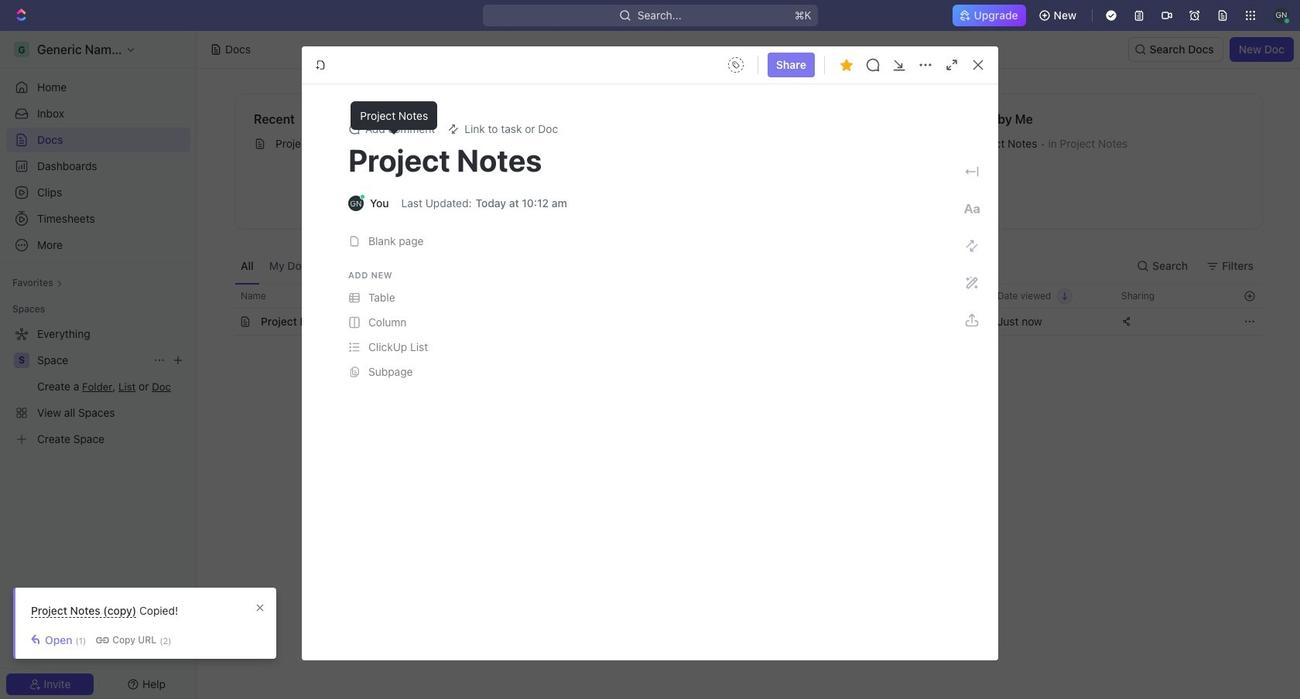 Task type: describe. For each thing, give the bounding box(es) containing it.
space, , element
[[14, 353, 29, 369]]

sidebar navigation
[[0, 31, 197, 700]]

1 column header from the left
[[218, 284, 235, 309]]

2 row from the top
[[218, 308, 1263, 336]]

1 row from the top
[[218, 284, 1263, 309]]



Task type: locate. For each thing, give the bounding box(es) containing it.
column header
[[218, 284, 235, 309], [865, 284, 989, 309]]

cell
[[218, 309, 235, 335], [865, 309, 989, 335]]

0 horizontal spatial column header
[[218, 284, 235, 309]]

2 cell from the left
[[865, 309, 989, 335]]

1 cell from the left
[[218, 309, 235, 335]]

1 horizontal spatial cell
[[865, 309, 989, 335]]

0 horizontal spatial cell
[[218, 309, 235, 335]]

2 column header from the left
[[865, 284, 989, 309]]

table
[[218, 284, 1263, 336]]

1 horizontal spatial column header
[[865, 284, 989, 309]]

row
[[218, 284, 1263, 309], [218, 308, 1263, 336]]

tab list
[[235, 248, 618, 284]]

dropdown menu image
[[724, 53, 748, 77]]



Task type: vqa. For each thing, say whether or not it's contained in the screenshot.
cell
yes



